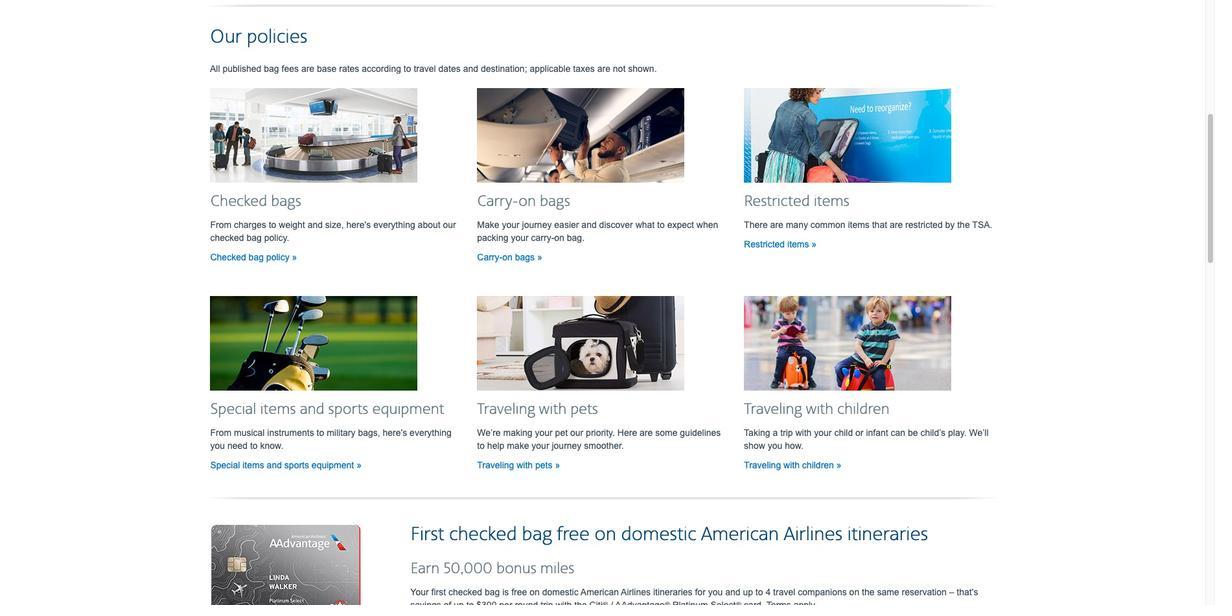 Task type: locate. For each thing, give the bounding box(es) containing it.
carry- down packing on the left top of page
[[477, 252, 503, 262]]

rates
[[339, 63, 359, 74]]

free up round
[[512, 587, 527, 598]]

with up taking a trip with your child or infant can be child's play. we'll show you how.
[[806, 401, 834, 419]]

special items and sports equipment up the military
[[210, 401, 444, 419]]

here's
[[347, 220, 371, 230], [383, 428, 407, 438]]

your right make
[[532, 441, 550, 451]]

bag down charges
[[247, 233, 262, 243]]

0 vertical spatial traveling with pets
[[477, 401, 598, 419]]

round
[[515, 600, 538, 606]]

military
[[327, 428, 356, 438]]

traveling with children up child
[[745, 401, 890, 419]]

are inside we're making your pet our priority. here are some guidelines to help make your journey smoother.
[[640, 428, 653, 438]]

of
[[444, 600, 452, 606]]

restricted items image
[[745, 88, 952, 183]]

instruments
[[267, 428, 314, 438]]

american inside 'your first checked bag is free on domestic american airlines itineraries for you and up to 4 travel companions on the same reservation – that's savings of up to $300 per round trip with the citi'
[[581, 587, 619, 598]]

bags
[[271, 192, 302, 211], [540, 192, 571, 211], [515, 252, 535, 262]]

on inside make your journey easier and discover what to expect when packing your carry-on bag.
[[555, 233, 565, 243]]

everything left we're
[[410, 428, 452, 438]]

bags up weight
[[271, 192, 302, 211]]

traveling with pets up making
[[477, 401, 598, 419]]

your
[[502, 220, 520, 230], [511, 233, 529, 243], [535, 428, 553, 438], [815, 428, 832, 438], [532, 441, 550, 451]]

everything inside from musical instruments to military bags, here's everything you need to know.
[[410, 428, 452, 438]]

1 vertical spatial traveling with pets
[[477, 460, 555, 471]]

per
[[500, 600, 513, 606]]

special items and sports equipment
[[210, 401, 444, 419], [210, 460, 357, 471]]

items down need
[[243, 460, 264, 471]]

1 horizontal spatial pets
[[571, 401, 598, 419]]

equipment
[[373, 401, 444, 419], [312, 460, 354, 471]]

sports down instruments
[[285, 460, 309, 471]]

traveling with pets
[[477, 401, 598, 419], [477, 460, 555, 471]]

to
[[404, 63, 411, 74], [269, 220, 277, 230], [658, 220, 665, 230], [317, 428, 324, 438], [250, 441, 258, 451], [477, 441, 485, 451], [756, 587, 764, 598], [467, 600, 474, 606]]

you inside from musical instruments to military bags, here's everything you need to know.
[[210, 441, 225, 451]]

from
[[210, 220, 232, 230], [210, 428, 232, 438]]

to right what
[[658, 220, 665, 230]]

some
[[656, 428, 678, 438]]

by
[[946, 220, 955, 230]]

checked up 'of'
[[449, 587, 483, 598]]

0 horizontal spatial here's
[[347, 220, 371, 230]]

free checked bag image
[[210, 524, 363, 606]]

earn 50,000 bonus miles
[[411, 560, 575, 579]]

0 vertical spatial restricted items
[[745, 192, 850, 211]]

child
[[835, 428, 854, 438]]

easier
[[555, 220, 579, 230]]

1 vertical spatial here's
[[383, 428, 407, 438]]

1 horizontal spatial children
[[838, 401, 890, 419]]

carry-on bags up carry-
[[477, 192, 571, 211]]

0 vertical spatial journey
[[522, 220, 552, 230]]

we're
[[477, 428, 501, 438]]

1 vertical spatial checked
[[449, 523, 517, 547]]

1 horizontal spatial up
[[743, 587, 754, 598]]

your inside taking a trip with your child or infant can be child's play. we'll show you how.
[[815, 428, 832, 438]]

destination;
[[481, 63, 528, 74]]

traveling with children link
[[745, 460, 842, 471]]

applicable
[[530, 63, 571, 74]]

published
[[223, 63, 262, 74]]

journey up carry-
[[522, 220, 552, 230]]

2 horizontal spatial the
[[958, 220, 971, 230]]

domestic inside 'your first checked bag is free on domestic american airlines itineraries for you and up to 4 travel companions on the same reservation – that's savings of up to $300 per round trip with the citi'
[[543, 587, 579, 598]]

0 vertical spatial special items and sports equipment
[[210, 401, 444, 419]]

here's right size,
[[347, 220, 371, 230]]

according
[[362, 63, 401, 74]]

up left 4
[[743, 587, 754, 598]]

1 restricted from the top
[[745, 192, 810, 211]]

1 vertical spatial domestic
[[543, 587, 579, 598]]

you inside 'your first checked bag is free on domestic american airlines itineraries for you and up to 4 travel companions on the same reservation – that's savings of up to $300 per round trip with the citi'
[[709, 587, 723, 598]]

0 vertical spatial from
[[210, 220, 232, 230]]

0 vertical spatial special
[[210, 401, 256, 419]]

2 special items and sports equipment from the top
[[210, 460, 357, 471]]

1 horizontal spatial here's
[[383, 428, 407, 438]]

1 vertical spatial free
[[512, 587, 527, 598]]

1 vertical spatial special items and sports equipment
[[210, 460, 357, 471]]

you
[[210, 441, 225, 451], [768, 441, 783, 451], [709, 587, 723, 598]]

checked
[[210, 233, 244, 243], [449, 523, 517, 547], [449, 587, 483, 598]]

same
[[878, 587, 900, 598]]

our inside we're making your pet our priority. here are some guidelines to help make your journey smoother.
[[571, 428, 584, 438]]

and left size,
[[308, 220, 323, 230]]

0 vertical spatial equipment
[[373, 401, 444, 419]]

1 vertical spatial journey
[[552, 441, 582, 451]]

you left need
[[210, 441, 225, 451]]

checked down charges
[[210, 233, 244, 243]]

that's
[[957, 587, 979, 598]]

here's inside from musical instruments to military bags, here's everything you need to know.
[[383, 428, 407, 438]]

0 vertical spatial travel
[[414, 63, 436, 74]]

1 horizontal spatial travel
[[774, 587, 796, 598]]

1 vertical spatial checked
[[210, 252, 246, 262]]

checked inside from charges to weight and size, here's everything about our checked bag policy.
[[210, 233, 244, 243]]

1 vertical spatial traveling with children
[[745, 460, 837, 471]]

airlines
[[784, 523, 843, 547], [621, 587, 651, 598]]

1 horizontal spatial domestic
[[622, 523, 697, 547]]

1 vertical spatial from
[[210, 428, 232, 438]]

itineraries
[[848, 523, 929, 547], [654, 587, 693, 598]]

restricted
[[906, 220, 943, 230]]

2 checked from the top
[[210, 252, 246, 262]]

traveling with children
[[745, 401, 890, 419], [745, 460, 837, 471]]

you inside taking a trip with your child or infant can be child's play. we'll show you how.
[[768, 441, 783, 451]]

children up or
[[838, 401, 890, 419]]

2 vertical spatial the
[[575, 600, 587, 606]]

with down the how.
[[784, 460, 800, 471]]

from inside from musical instruments to military bags, here's everything you need to know.
[[210, 428, 232, 438]]

and inside from charges to weight and size, here's everything about our checked bag policy.
[[308, 220, 323, 230]]

here's for checked bags
[[347, 220, 371, 230]]

bag up bonus
[[522, 523, 552, 547]]

and
[[463, 63, 479, 74], [308, 220, 323, 230], [582, 220, 597, 230], [300, 401, 325, 419], [267, 460, 282, 471], [726, 587, 741, 598]]

0 horizontal spatial our
[[443, 220, 456, 230]]

0 horizontal spatial up
[[454, 600, 464, 606]]

and up bag.
[[582, 220, 597, 230]]

your left child
[[815, 428, 832, 438]]

bags down carry-
[[515, 252, 535, 262]]

2 horizontal spatial bags
[[540, 192, 571, 211]]

checked up earn 50,000 bonus miles
[[449, 523, 517, 547]]

everything left about at the top
[[374, 220, 416, 230]]

carry-on bags down packing on the left top of page
[[477, 252, 538, 262]]

here's inside from charges to weight and size, here's everything about our checked bag policy.
[[347, 220, 371, 230]]

everything for checked bags
[[374, 220, 416, 230]]

there
[[745, 220, 768, 230]]

0 vertical spatial here's
[[347, 220, 371, 230]]

0 vertical spatial carry-
[[477, 192, 519, 211]]

checked down charges
[[210, 252, 246, 262]]

the left citi
[[575, 600, 587, 606]]

trip right a
[[781, 428, 793, 438]]

travel right 4
[[774, 587, 796, 598]]

equipment up bags,
[[373, 401, 444, 419]]

sports
[[329, 401, 369, 419], [285, 460, 309, 471]]

0 vertical spatial trip
[[781, 428, 793, 438]]

and right for
[[726, 587, 741, 598]]

and up instruments
[[300, 401, 325, 419]]

checked for checked bags
[[210, 192, 267, 211]]

we're making your pet our priority. here are some guidelines to help make your journey smoother.
[[477, 428, 721, 451]]

0 vertical spatial our
[[443, 220, 456, 230]]

free inside 'your first checked bag is free on domestic american airlines itineraries for you and up to 4 travel companions on the same reservation – that's savings of up to $300 per round trip with the citi'
[[512, 587, 527, 598]]

journey inside we're making your pet our priority. here are some guidelines to help make your journey smoother.
[[552, 441, 582, 451]]

trip
[[781, 428, 793, 438], [541, 600, 554, 606]]

equipment down from musical instruments to military bags, here's everything you need to know. at left
[[312, 460, 354, 471]]

2 horizontal spatial you
[[768, 441, 783, 451]]

1 vertical spatial children
[[803, 460, 835, 471]]

checked up charges
[[210, 192, 267, 211]]

1 horizontal spatial trip
[[781, 428, 793, 438]]

trip inside 'your first checked bag is free on domestic american airlines itineraries for you and up to 4 travel companions on the same reservation – that's savings of up to $300 per round trip with the citi'
[[541, 600, 554, 606]]

smoother.
[[584, 441, 624, 451]]

carry-on bags link
[[477, 252, 543, 262]]

0 horizontal spatial airlines
[[621, 587, 651, 598]]

1 vertical spatial up
[[454, 600, 464, 606]]

2 from from the top
[[210, 428, 232, 438]]

traveling down the show
[[745, 460, 782, 471]]

1 special items and sports equipment from the top
[[210, 401, 444, 419]]

0 vertical spatial checked
[[210, 192, 267, 211]]

from up need
[[210, 428, 232, 438]]

everything
[[374, 220, 416, 230], [410, 428, 452, 438]]

with inside taking a trip with your child or infant can be child's play. we'll show you how.
[[796, 428, 812, 438]]

1 vertical spatial airlines
[[621, 587, 651, 598]]

1 carry-on bags from the top
[[477, 192, 571, 211]]

1 vertical spatial travel
[[774, 587, 796, 598]]

1 vertical spatial special
[[210, 460, 240, 471]]

from charges to weight and size, here's everything about our checked bag policy.
[[210, 220, 456, 243]]

trip inside taking a trip with your child or infant can be child's play. we'll show you how.
[[781, 428, 793, 438]]

restricted down there
[[745, 239, 785, 249]]

carry- up make
[[477, 192, 519, 211]]

traveling with children down the how.
[[745, 460, 837, 471]]

to inside we're making your pet our priority. here are some guidelines to help make your journey smoother.
[[477, 441, 485, 451]]

1 vertical spatial itineraries
[[654, 587, 693, 598]]

american up 4
[[702, 523, 780, 547]]

special items and sports equipment down the know.
[[210, 460, 357, 471]]

0 horizontal spatial equipment
[[312, 460, 354, 471]]

bag left policy
[[249, 252, 264, 262]]

american
[[702, 523, 780, 547], [581, 587, 619, 598]]

checked bag policy
[[210, 252, 292, 262]]

and down the know.
[[267, 460, 282, 471]]

to right according
[[404, 63, 411, 74]]

traveling with pets down make
[[477, 460, 555, 471]]

bag up $300
[[485, 587, 500, 598]]

carry-
[[477, 192, 519, 211], [477, 252, 503, 262]]

base
[[317, 63, 337, 74]]

from inside from charges to weight and size, here's everything about our checked bag policy.
[[210, 220, 232, 230]]

0 horizontal spatial sports
[[285, 460, 309, 471]]

1 vertical spatial pets
[[536, 460, 553, 471]]

1 vertical spatial the
[[863, 587, 875, 598]]

1 horizontal spatial the
[[863, 587, 875, 598]]

policy
[[266, 252, 290, 262]]

1 carry- from the top
[[477, 192, 519, 211]]

common
[[811, 220, 846, 230]]

1 horizontal spatial american
[[702, 523, 780, 547]]

tsa.
[[973, 220, 993, 230]]

children down the how.
[[803, 460, 835, 471]]

there are many common items that are restricted by the tsa.
[[745, 220, 993, 230]]

journey
[[522, 220, 552, 230], [552, 441, 582, 451]]

1 horizontal spatial our
[[571, 428, 584, 438]]

pets
[[571, 401, 598, 419], [536, 460, 553, 471]]

0 vertical spatial traveling with children
[[745, 401, 890, 419]]

are right that
[[890, 220, 903, 230]]

traveling with pets image
[[477, 296, 685, 391]]

1 restricted items from the top
[[745, 192, 850, 211]]

infant
[[867, 428, 889, 438]]

0 vertical spatial the
[[958, 220, 971, 230]]

1 vertical spatial carry-
[[477, 252, 503, 262]]

airlines inside 'your first checked bag is free on domestic american airlines itineraries for you and up to 4 travel companions on the same reservation – that's savings of up to $300 per round trip with the citi'
[[621, 587, 651, 598]]

itineraries left for
[[654, 587, 693, 598]]

to left $300
[[467, 600, 474, 606]]

1 from from the top
[[210, 220, 232, 230]]

free up miles
[[557, 523, 590, 547]]

airlines left for
[[621, 587, 651, 598]]

1 vertical spatial carry-on bags
[[477, 252, 538, 262]]

with
[[539, 401, 567, 419], [806, 401, 834, 419], [796, 428, 812, 438], [517, 460, 533, 471], [784, 460, 800, 471], [556, 600, 572, 606]]

to up policy.
[[269, 220, 277, 230]]

0 vertical spatial free
[[557, 523, 590, 547]]

travel left dates
[[414, 63, 436, 74]]

1 vertical spatial equipment
[[312, 460, 354, 471]]

that
[[873, 220, 888, 230]]

restricted items up "many"
[[745, 192, 850, 211]]

trip right round
[[541, 600, 554, 606]]

you down a
[[768, 441, 783, 451]]

our right about at the top
[[443, 220, 456, 230]]

up
[[743, 587, 754, 598], [454, 600, 464, 606]]

journey down pet
[[552, 441, 582, 451]]

with down make
[[517, 460, 533, 471]]

the left same at right bottom
[[863, 587, 875, 598]]

1 checked from the top
[[210, 192, 267, 211]]

guidelines
[[680, 428, 721, 438]]

1 vertical spatial trip
[[541, 600, 554, 606]]

travel inside 'your first checked bag is free on domestic american airlines itineraries for you and up to 4 travel companions on the same reservation – that's savings of up to $300 per round trip with the citi'
[[774, 587, 796, 598]]

on
[[519, 192, 536, 211], [555, 233, 565, 243], [503, 252, 513, 262], [595, 523, 617, 547], [530, 587, 540, 598], [850, 587, 860, 598]]

0 horizontal spatial american
[[581, 587, 619, 598]]

0 vertical spatial everything
[[374, 220, 416, 230]]

up right 'of'
[[454, 600, 464, 606]]

with left citi
[[556, 600, 572, 606]]

our policies
[[210, 25, 308, 49]]

special
[[210, 401, 256, 419], [210, 460, 240, 471]]

0 horizontal spatial children
[[803, 460, 835, 471]]

with up the how.
[[796, 428, 812, 438]]

restricted items link
[[745, 239, 817, 249]]

0 vertical spatial american
[[702, 523, 780, 547]]

taxes
[[573, 63, 595, 74]]

0 horizontal spatial free
[[512, 587, 527, 598]]

earn
[[411, 560, 440, 579]]

0 vertical spatial carry-on bags
[[477, 192, 571, 211]]

restricted up "many"
[[745, 192, 810, 211]]

1 horizontal spatial airlines
[[784, 523, 843, 547]]

0 horizontal spatial you
[[210, 441, 225, 451]]

checked bag policy link
[[210, 252, 297, 262]]

carry-
[[531, 233, 555, 243]]

0 vertical spatial restricted
[[745, 192, 810, 211]]

american up citi
[[581, 587, 619, 598]]

airlines up 'companions'
[[784, 523, 843, 547]]

1 vertical spatial restricted items
[[745, 239, 812, 249]]

0 horizontal spatial itineraries
[[654, 587, 693, 598]]

items down "many"
[[788, 239, 810, 249]]

1 vertical spatial everything
[[410, 428, 452, 438]]

restricted items down "many"
[[745, 239, 812, 249]]

2 vertical spatial checked
[[449, 587, 483, 598]]

1 horizontal spatial you
[[709, 587, 723, 598]]

restricted
[[745, 192, 810, 211], [745, 239, 785, 249]]

children
[[838, 401, 890, 419], [803, 460, 835, 471]]

bags up easier
[[540, 192, 571, 211]]

0 horizontal spatial pets
[[536, 460, 553, 471]]

1 vertical spatial restricted
[[745, 239, 785, 249]]

0 vertical spatial sports
[[329, 401, 369, 419]]

itineraries up same at right bottom
[[848, 523, 929, 547]]

are up restricted items link in the top right of the page
[[771, 220, 784, 230]]

0 vertical spatial checked
[[210, 233, 244, 243]]

items
[[814, 192, 850, 211], [848, 220, 870, 230], [788, 239, 810, 249], [260, 401, 296, 419], [243, 460, 264, 471]]

with up pet
[[539, 401, 567, 419]]

the right by
[[958, 220, 971, 230]]

1 vertical spatial our
[[571, 428, 584, 438]]

from left charges
[[210, 220, 232, 230]]

special down need
[[210, 460, 240, 471]]

1 vertical spatial american
[[581, 587, 619, 598]]

not
[[613, 63, 626, 74]]

to left help
[[477, 441, 485, 451]]

our right pet
[[571, 428, 584, 438]]

1 horizontal spatial sports
[[329, 401, 369, 419]]

everything inside from charges to weight and size, here's everything about our checked bag policy.
[[374, 220, 416, 230]]

traveling down help
[[477, 460, 514, 471]]

2 special from the top
[[210, 460, 240, 471]]

traveling
[[477, 401, 535, 419], [745, 401, 802, 419], [477, 460, 514, 471], [745, 460, 782, 471]]

0 horizontal spatial domestic
[[543, 587, 579, 598]]

or
[[856, 428, 864, 438]]

0 vertical spatial itineraries
[[848, 523, 929, 547]]

items left that
[[848, 220, 870, 230]]

0 horizontal spatial trip
[[541, 600, 554, 606]]

our
[[210, 25, 242, 49]]

here's right bags,
[[383, 428, 407, 438]]



Task type: describe. For each thing, give the bounding box(es) containing it.
are left not
[[598, 63, 611, 74]]

musical
[[234, 428, 265, 438]]

here's for special items and sports equipment
[[383, 428, 407, 438]]

from musical instruments to military bags, here's everything you need to know.
[[210, 428, 452, 451]]

1 special from the top
[[210, 401, 256, 419]]

first checked bag free on domestic american airlines itineraries
[[411, 523, 929, 547]]

4
[[766, 587, 771, 598]]

everything for special items and sports equipment
[[410, 428, 452, 438]]

miles
[[541, 560, 575, 579]]

for
[[695, 587, 706, 598]]

when
[[697, 220, 719, 230]]

savings
[[411, 600, 441, 606]]

1 horizontal spatial free
[[557, 523, 590, 547]]

discover
[[600, 220, 633, 230]]

many
[[786, 220, 809, 230]]

size,
[[325, 220, 344, 230]]

bag.
[[567, 233, 585, 243]]

is
[[503, 587, 509, 598]]

checked bags
[[210, 192, 302, 211]]

1 horizontal spatial itineraries
[[848, 523, 929, 547]]

make your journey easier and discover what to expect when packing your carry-on bag.
[[477, 220, 719, 243]]

our inside from charges to weight and size, here's everything about our checked bag policy.
[[443, 220, 456, 230]]

bag inside 'your first checked bag is free on domestic american airlines itineraries for you and up to 4 travel companions on the same reservation – that's savings of up to $300 per round trip with the citi'
[[485, 587, 500, 598]]

make
[[477, 220, 500, 230]]

1 traveling with children from the top
[[745, 401, 890, 419]]

0 horizontal spatial the
[[575, 600, 587, 606]]

are right fees at the left top
[[301, 63, 315, 74]]

your left pet
[[535, 428, 553, 438]]

packing
[[477, 233, 509, 243]]

0 vertical spatial pets
[[571, 401, 598, 419]]

carry-on bags image
[[477, 88, 685, 183]]

1 horizontal spatial equipment
[[373, 401, 444, 419]]

need
[[228, 441, 248, 451]]

fees
[[282, 63, 299, 74]]

here
[[618, 428, 638, 438]]

help
[[488, 441, 505, 451]]

a
[[773, 428, 778, 438]]

bags,
[[358, 428, 380, 438]]

all published bag fees are base rates according to travel dates and destination; applicable taxes are not shown.
[[210, 63, 657, 74]]

special items and sports equipment image
[[210, 296, 418, 391]]

shown.
[[628, 63, 657, 74]]

make
[[507, 441, 529, 451]]

how.
[[785, 441, 804, 451]]

traveling up a
[[745, 401, 802, 419]]

1 vertical spatial sports
[[285, 460, 309, 471]]

making
[[504, 428, 533, 438]]

$300
[[477, 600, 497, 606]]

2 traveling with children from the top
[[745, 460, 837, 471]]

know.
[[260, 441, 284, 451]]

your up packing on the left top of page
[[502, 220, 520, 230]]

your up carry-on bags link
[[511, 233, 529, 243]]

to inside make your journey easier and discover what to expect when packing your carry-on bag.
[[658, 220, 665, 230]]

0 vertical spatial children
[[838, 401, 890, 419]]

checked bags image
[[210, 88, 418, 183]]

0 horizontal spatial travel
[[414, 63, 436, 74]]

what
[[636, 220, 655, 230]]

traveling with children or infants image
[[745, 296, 952, 391]]

from for special items and sports equipment
[[210, 428, 232, 438]]

priority.
[[586, 428, 615, 438]]

journey inside make your journey easier and discover what to expect when packing your carry-on bag.
[[522, 220, 552, 230]]

50,000
[[444, 560, 493, 579]]

charges
[[234, 220, 266, 230]]

taking a trip with your child or infant can be child's play. we'll show you how.
[[745, 428, 989, 451]]

reservation
[[902, 587, 947, 598]]

your
[[411, 587, 429, 598]]

2 restricted from the top
[[745, 239, 785, 249]]

0 horizontal spatial bags
[[271, 192, 302, 211]]

dates
[[439, 63, 461, 74]]

and inside make your journey easier and discover what to expect when packing your carry-on bag.
[[582, 220, 597, 230]]

all
[[210, 63, 220, 74]]

to inside from charges to weight and size, here's everything about our checked bag policy.
[[269, 220, 277, 230]]

items up instruments
[[260, 401, 296, 419]]

items up the common
[[814, 192, 850, 211]]

first
[[432, 587, 446, 598]]

from for checked bags
[[210, 220, 232, 230]]

first
[[411, 523, 444, 547]]

and inside 'your first checked bag is free on domestic american airlines itineraries for you and up to 4 travel companions on the same reservation – that's savings of up to $300 per round trip with the citi'
[[726, 587, 741, 598]]

1 horizontal spatial bags
[[515, 252, 535, 262]]

taking
[[745, 428, 771, 438]]

bonus
[[497, 560, 537, 579]]

checked inside 'your first checked bag is free on domestic american airlines itineraries for you and up to 4 travel companions on the same reservation – that's savings of up to $300 per round trip with the citi'
[[449, 587, 483, 598]]

about
[[418, 220, 441, 230]]

weight
[[279, 220, 305, 230]]

to left 4
[[756, 587, 764, 598]]

2 carry- from the top
[[477, 252, 503, 262]]

traveling with pets link
[[477, 460, 560, 471]]

policies
[[247, 25, 308, 49]]

to left the military
[[317, 428, 324, 438]]

0 vertical spatial airlines
[[784, 523, 843, 547]]

your first checked bag is free on domestic american airlines itineraries for you and up to 4 travel companions on the same reservation – that's savings of up to $300 per round trip with the citi
[[411, 587, 979, 606]]

1 traveling with pets from the top
[[477, 401, 598, 419]]

be
[[909, 428, 919, 438]]

checked for checked bag policy
[[210, 252, 246, 262]]

child's
[[921, 428, 946, 438]]

we'll
[[970, 428, 989, 438]]

play.
[[949, 428, 967, 438]]

–
[[950, 587, 955, 598]]

policy.
[[264, 233, 289, 243]]

2 restricted items from the top
[[745, 239, 812, 249]]

2 carry-on bags from the top
[[477, 252, 538, 262]]

to down musical
[[250, 441, 258, 451]]

0 vertical spatial up
[[743, 587, 754, 598]]

with inside 'your first checked bag is free on domestic american airlines itineraries for you and up to 4 travel companions on the same reservation – that's savings of up to $300 per round trip with the citi'
[[556, 600, 572, 606]]

expect
[[668, 220, 694, 230]]

bag left fees at the left top
[[264, 63, 279, 74]]

citi
[[590, 600, 603, 606]]

and right dates
[[463, 63, 479, 74]]

can
[[891, 428, 906, 438]]

itineraries inside 'your first checked bag is free on domestic american airlines itineraries for you and up to 4 travel companions on the same reservation – that's savings of up to $300 per round trip with the citi'
[[654, 587, 693, 598]]

pet
[[555, 428, 568, 438]]

special items and sports equipment link
[[210, 460, 362, 471]]

show
[[745, 441, 766, 451]]

0 vertical spatial domestic
[[622, 523, 697, 547]]

companions
[[798, 587, 847, 598]]

bag inside from charges to weight and size, here's everything about our checked bag policy.
[[247, 233, 262, 243]]

2 traveling with pets from the top
[[477, 460, 555, 471]]

traveling up making
[[477, 401, 535, 419]]



Task type: vqa. For each thing, say whether or not it's contained in the screenshot.
"screen" on the bottom right of the page
no



